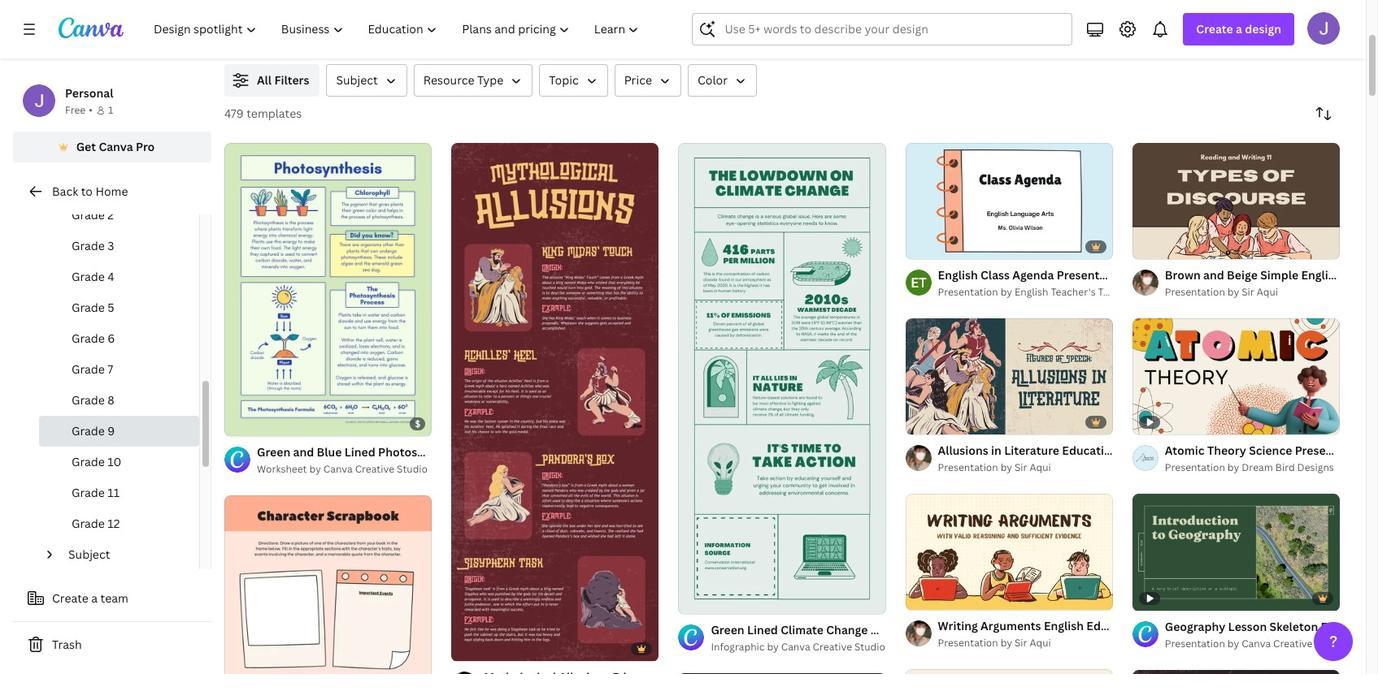 Task type: describe. For each thing, give the bounding box(es) containing it.
personal
[[65, 85, 113, 101]]

create for create a team
[[52, 591, 89, 607]]

to
[[81, 184, 93, 199]]

presentation by canva creative studio
[[1165, 638, 1346, 651]]

home
[[95, 184, 128, 199]]

1 vertical spatial worksheet
[[257, 463, 307, 477]]

toolbox
[[1098, 285, 1135, 299]]

grade 3 link
[[39, 231, 199, 262]]

teacher's
[[1051, 285, 1096, 299]]

create for create a design
[[1197, 21, 1233, 37]]

biology
[[467, 445, 508, 460]]

back
[[52, 184, 78, 199]]

grade for grade 3
[[72, 238, 105, 254]]

resource type button
[[414, 64, 533, 97]]

0 vertical spatial 2
[[108, 207, 114, 223]]

back to home
[[52, 184, 128, 199]]

aqui for 1 of 16
[[1030, 637, 1051, 650]]

presentation by dream bird designs link
[[1165, 461, 1340, 477]]

co
[[1369, 444, 1378, 459]]

of for 2
[[470, 643, 479, 655]]

canva inside green and blue lined photosynthesis biology worksheet worksheet by canva creative studio
[[324, 463, 353, 477]]

english teacher's toolbox element
[[906, 270, 932, 296]]

et link
[[906, 270, 932, 296]]

of for 12
[[924, 415, 933, 428]]

canva inside the presentation by canva creative studio link
[[1242, 638, 1271, 651]]

•
[[89, 103, 93, 117]]

1 of 16
[[917, 591, 945, 603]]

create a design button
[[1184, 13, 1295, 46]]

presentation down 1 of 12
[[938, 461, 998, 475]]

english class agenda presentation in blue peach and white illustrative style image
[[906, 143, 1113, 260]]

canva inside get canva pro button
[[99, 139, 133, 155]]

canva inside green lined climate change environment infographic infographic by canva creative studio
[[781, 641, 810, 655]]

photosynthesis
[[378, 445, 464, 460]]

1 of 12 link
[[906, 318, 1113, 435]]

top level navigation element
[[143, 13, 653, 46]]

and
[[293, 445, 314, 460]]

presentation up literary allusions educational infographic in dark brown and yellow textured illustrative style image at the right bottom of the page
[[1165, 638, 1225, 651]]

presentation by sir aqui for 1 of 14
[[1165, 285, 1278, 299]]

Search search field
[[725, 14, 1062, 45]]

topic
[[549, 72, 579, 88]]

english
[[1015, 285, 1049, 299]]

11
[[108, 485, 120, 501]]

presentation by sir aqui for 1 of 12
[[938, 461, 1051, 475]]

aqui for 1 of 12
[[1030, 461, 1051, 475]]

theory
[[1208, 444, 1246, 459]]

16
[[935, 591, 945, 603]]

$
[[415, 418, 421, 430]]

create a team
[[52, 591, 128, 607]]

0 horizontal spatial infographic
[[711, 641, 765, 655]]

grade 8
[[72, 393, 115, 408]]

9
[[108, 424, 115, 439]]

topic button
[[539, 64, 608, 97]]

grade for grade 12
[[72, 516, 105, 532]]

presentation by canva creative studio link
[[1165, 637, 1346, 653]]

0 vertical spatial infographic
[[945, 623, 1009, 638]]

presentation right english teacher's toolbox image
[[938, 285, 998, 299]]

design
[[1245, 21, 1282, 37]]

12 inside 'link'
[[935, 415, 945, 428]]

1 for 1 of 16
[[917, 591, 922, 603]]

grade 9
[[72, 424, 115, 439]]

sir for 14
[[1242, 285, 1255, 299]]

green and blue lined photosynthesis biology worksheet link
[[257, 444, 570, 462]]

get canva pro button
[[13, 132, 211, 163]]

Sort by button
[[1308, 98, 1340, 130]]

bird
[[1276, 461, 1295, 475]]

worksheet by canva creative studio link
[[257, 462, 432, 478]]

1 for 1 of 2
[[463, 643, 468, 655]]

1 of 2 link
[[451, 143, 659, 663]]

green and blue lined photosynthesis biology worksheet image
[[224, 143, 432, 437]]

climate
[[781, 623, 824, 638]]

2 horizontal spatial studio
[[1315, 638, 1346, 651]]

of for 10
[[924, 240, 933, 252]]

1 of 16 link
[[906, 494, 1113, 611]]

1 of 2
[[463, 643, 486, 655]]

lined inside green and blue lined photosynthesis biology worksheet worksheet by canva creative studio
[[345, 445, 375, 460]]

all filters button
[[224, 64, 320, 97]]

writing arguments english educational presentation in brown and yellow lined cartoon style image
[[906, 494, 1113, 611]]

mythological allusions educational infographic in red and yellow textured illustrative style image
[[451, 143, 659, 662]]

filters
[[274, 72, 309, 88]]

atomic theory science presentation co link
[[1165, 443, 1378, 461]]

grade 2 link
[[39, 200, 199, 231]]

1 for 1 of 10
[[917, 240, 922, 252]]

grade 6
[[72, 331, 115, 346]]

grade for grade 11
[[72, 485, 105, 501]]

grade for grade 5
[[72, 300, 105, 316]]

grade 10 link
[[39, 447, 199, 478]]

3
[[108, 238, 114, 254]]

1 of 12
[[917, 415, 945, 428]]

type
[[477, 72, 504, 88]]

8
[[108, 393, 115, 408]]

0 horizontal spatial 10
[[108, 455, 121, 470]]

back to home link
[[13, 176, 211, 208]]

environment
[[871, 623, 942, 638]]

grade 7
[[72, 362, 113, 377]]

grade 12
[[72, 516, 120, 532]]

grade 4 link
[[39, 262, 199, 293]]

1 of 14 link
[[1133, 143, 1340, 260]]

dream
[[1242, 461, 1273, 475]]

brown and beige simple english reading and writing types of discourse presentation image
[[1133, 143, 1340, 260]]

trash link
[[13, 629, 211, 662]]

1 of 10 link
[[906, 143, 1113, 260]]

free
[[65, 103, 86, 117]]

infographic by canva creative studio link
[[711, 640, 886, 656]]

green lined climate change environment infographic link
[[711, 622, 1009, 640]]

grade 2
[[72, 207, 114, 223]]

grade for grade 2
[[72, 207, 105, 223]]

5
[[108, 300, 114, 316]]



Task type: locate. For each thing, give the bounding box(es) containing it.
presentation by english teacher's toolbox link
[[938, 285, 1135, 301]]

grade down 'grade 9'
[[72, 455, 105, 470]]

0 horizontal spatial lined
[[345, 445, 375, 460]]

4 grade from the top
[[72, 300, 105, 316]]

1 for 1 of 12
[[917, 415, 922, 428]]

1 horizontal spatial infographic
[[945, 623, 1009, 638]]

grade 7 link
[[39, 355, 199, 385]]

science
[[1249, 444, 1292, 459]]

0 vertical spatial sir
[[1242, 285, 1255, 299]]

a inside dropdown button
[[1236, 21, 1243, 37]]

grade down grade 11
[[72, 516, 105, 532]]

pro
[[136, 139, 155, 155]]

create left design
[[1197, 21, 1233, 37]]

subject button down the top level navigation element
[[326, 64, 407, 97]]

1 for 1 of 14
[[1144, 240, 1149, 252]]

1 horizontal spatial create
[[1197, 21, 1233, 37]]

of inside 'link'
[[924, 415, 933, 428]]

2 grade from the top
[[72, 238, 105, 254]]

trash
[[52, 638, 82, 653]]

creative down the green and blue lined photosynthesis biology worksheet link
[[355, 463, 394, 477]]

1 vertical spatial presentation by sir aqui
[[938, 461, 1051, 475]]

grade for grade 4
[[72, 269, 105, 285]]

presentation by sir aqui link for 1 of 12
[[938, 460, 1113, 476]]

presentation down atomic
[[1165, 461, 1225, 475]]

price
[[624, 72, 652, 88]]

1 vertical spatial infographic
[[711, 641, 765, 655]]

2 vertical spatial presentation by sir aqui
[[938, 637, 1051, 650]]

1 horizontal spatial a
[[1236, 21, 1243, 37]]

10
[[935, 240, 946, 252], [108, 455, 121, 470]]

1 vertical spatial green
[[711, 623, 745, 638]]

english teacher's toolbox image
[[906, 270, 932, 296]]

0 horizontal spatial 2
[[108, 207, 114, 223]]

1 horizontal spatial creative
[[813, 641, 852, 655]]

atomic theory science presentation co presentation by dream bird designs
[[1165, 444, 1378, 475]]

grade 3
[[72, 238, 114, 254]]

get canva pro
[[76, 139, 155, 155]]

grade for grade 9
[[72, 424, 105, 439]]

aqui for 1 of 14
[[1257, 285, 1278, 299]]

grade for grade 7
[[72, 362, 105, 377]]

presentation down 14
[[1165, 285, 1225, 299]]

color button
[[688, 64, 757, 97]]

0 horizontal spatial a
[[91, 591, 98, 607]]

1 horizontal spatial worksheet
[[511, 445, 570, 460]]

a for design
[[1236, 21, 1243, 37]]

0 vertical spatial subject button
[[326, 64, 407, 97]]

presentation by sir aqui
[[1165, 285, 1278, 299], [938, 461, 1051, 475], [938, 637, 1051, 650]]

1 horizontal spatial lined
[[747, 623, 778, 638]]

1 horizontal spatial 10
[[935, 240, 946, 252]]

presentation up the yellow and red lined star life cycle astronomy infographic image
[[938, 637, 998, 650]]

all
[[257, 72, 272, 88]]

studio
[[397, 463, 428, 477], [1315, 638, 1346, 651], [855, 641, 886, 655]]

grade 4
[[72, 269, 115, 285]]

2
[[108, 207, 114, 223], [481, 643, 486, 655]]

grade left 8
[[72, 393, 105, 408]]

10 grade from the top
[[72, 485, 105, 501]]

0 horizontal spatial subject button
[[62, 540, 189, 571]]

green left and
[[257, 445, 290, 460]]

1 vertical spatial a
[[91, 591, 98, 607]]

by
[[1001, 285, 1013, 299], [1228, 285, 1240, 299], [1001, 461, 1013, 475], [1228, 461, 1240, 475], [309, 463, 321, 477], [1001, 637, 1013, 650], [1228, 638, 1240, 651], [767, 641, 779, 655]]

grade left the 4
[[72, 269, 105, 285]]

canva up literary allusions educational infographic in dark brown and yellow textured illustrative style image at the right bottom of the page
[[1242, 638, 1271, 651]]

grade 6 link
[[39, 324, 199, 355]]

479 templates
[[224, 106, 302, 121]]

canva left pro
[[99, 139, 133, 155]]

presentation by sir aqui down 1 of 12
[[938, 461, 1051, 475]]

grade left 9
[[72, 424, 105, 439]]

0 horizontal spatial worksheet
[[257, 463, 307, 477]]

studio inside green and blue lined photosynthesis biology worksheet worksheet by canva creative studio
[[397, 463, 428, 477]]

1 vertical spatial sir
[[1015, 461, 1028, 475]]

create left team
[[52, 591, 89, 607]]

grade for grade 8
[[72, 393, 105, 408]]

green
[[257, 445, 290, 460], [711, 623, 745, 638]]

4
[[108, 269, 115, 285]]

2 vertical spatial aqui
[[1030, 637, 1051, 650]]

change
[[826, 623, 868, 638]]

free •
[[65, 103, 93, 117]]

studio inside green lined climate change environment infographic infographic by canva creative studio
[[855, 641, 886, 655]]

grade
[[72, 207, 105, 223], [72, 238, 105, 254], [72, 269, 105, 285], [72, 300, 105, 316], [72, 331, 105, 346], [72, 362, 105, 377], [72, 393, 105, 408], [72, 424, 105, 439], [72, 455, 105, 470], [72, 485, 105, 501], [72, 516, 105, 532]]

a left design
[[1236, 21, 1243, 37]]

1 grade from the top
[[72, 207, 105, 223]]

grade 12 link
[[39, 509, 199, 540]]

0 vertical spatial presentation by sir aqui link
[[1165, 285, 1340, 301]]

1 horizontal spatial green
[[711, 623, 745, 638]]

creative
[[355, 463, 394, 477], [1273, 638, 1313, 651], [813, 641, 852, 655]]

character scrapbook worksheet in peach and cream illustrative style image
[[224, 496, 432, 675]]

0 vertical spatial a
[[1236, 21, 1243, 37]]

green inside green lined climate change environment infographic infographic by canva creative studio
[[711, 623, 745, 638]]

0 horizontal spatial creative
[[355, 463, 394, 477]]

11 grade from the top
[[72, 516, 105, 532]]

1 vertical spatial aqui
[[1030, 461, 1051, 475]]

worksheet right biology
[[511, 445, 570, 460]]

of
[[924, 240, 933, 252], [1151, 240, 1160, 252], [924, 415, 933, 428], [924, 591, 933, 603], [470, 643, 479, 655]]

canva down blue
[[324, 463, 353, 477]]

6 grade from the top
[[72, 362, 105, 377]]

None search field
[[692, 13, 1073, 46]]

by inside green lined climate change environment infographic infographic by canva creative studio
[[767, 641, 779, 655]]

of for 14
[[1151, 240, 1160, 252]]

0 vertical spatial create
[[1197, 21, 1233, 37]]

creative inside green lined climate change environment infographic infographic by canva creative studio
[[813, 641, 852, 655]]

green up infographic by canva creative studio link
[[711, 623, 745, 638]]

creative up literary allusions educational infographic in dark brown and yellow textured illustrative style image at the right bottom of the page
[[1273, 638, 1313, 651]]

grade left 3
[[72, 238, 105, 254]]

1 vertical spatial lined
[[747, 623, 778, 638]]

presentation by sir aqui for 1 of 16
[[938, 637, 1051, 650]]

grade 11 link
[[39, 478, 199, 509]]

sir
[[1242, 285, 1255, 299], [1015, 461, 1028, 475], [1015, 637, 1028, 650]]

subject right filters
[[336, 72, 378, 88]]

0 vertical spatial 12
[[935, 415, 945, 428]]

literary allusions educational infographic in dark brown and yellow textured illustrative style image
[[1133, 671, 1340, 675]]

1 vertical spatial subject button
[[62, 540, 189, 571]]

green and blue lined photosynthesis biology worksheet worksheet by canva creative studio
[[257, 445, 570, 477]]

0 horizontal spatial create
[[52, 591, 89, 607]]

lined left climate
[[747, 623, 778, 638]]

0 horizontal spatial 12
[[108, 516, 120, 532]]

14
[[1162, 240, 1172, 252]]

grade 10
[[72, 455, 121, 470]]

grade left 7
[[72, 362, 105, 377]]

grade 8 link
[[39, 385, 199, 416]]

0 vertical spatial subject
[[336, 72, 378, 88]]

1 vertical spatial presentation by sir aqui link
[[938, 460, 1113, 476]]

aqui
[[1257, 285, 1278, 299], [1030, 461, 1051, 475], [1030, 637, 1051, 650]]

1 of 10
[[917, 240, 946, 252]]

sir for 16
[[1015, 637, 1028, 650]]

1 vertical spatial 2
[[481, 643, 486, 655]]

blue
[[317, 445, 342, 460]]

0 vertical spatial green
[[257, 445, 290, 460]]

1 horizontal spatial subject
[[336, 72, 378, 88]]

3 grade from the top
[[72, 269, 105, 285]]

1 horizontal spatial 2
[[481, 643, 486, 655]]

resource
[[424, 72, 475, 88]]

subject button down grade 12 at the left bottom of page
[[62, 540, 189, 571]]

worksheet down and
[[257, 463, 307, 477]]

color
[[698, 72, 728, 88]]

0 horizontal spatial studio
[[397, 463, 428, 477]]

0 vertical spatial lined
[[345, 445, 375, 460]]

7
[[108, 362, 113, 377]]

create inside the create a team 'button'
[[52, 591, 89, 607]]

subject down grade 12 at the left bottom of page
[[68, 547, 110, 563]]

lined
[[345, 445, 375, 460], [747, 623, 778, 638]]

479
[[224, 106, 244, 121]]

a
[[1236, 21, 1243, 37], [91, 591, 98, 607]]

presentation by sir aqui link
[[1165, 285, 1340, 301], [938, 460, 1113, 476], [938, 636, 1113, 652]]

7 grade from the top
[[72, 393, 105, 408]]

6
[[108, 331, 115, 346]]

creative inside green and blue lined photosynthesis biology worksheet worksheet by canva creative studio
[[355, 463, 394, 477]]

0 horizontal spatial green
[[257, 445, 290, 460]]

team
[[100, 591, 128, 607]]

1 vertical spatial 10
[[108, 455, 121, 470]]

presentation by sir aqui down 14
[[1165, 285, 1278, 299]]

by inside green and blue lined photosynthesis biology worksheet worksheet by canva creative studio
[[309, 463, 321, 477]]

0 vertical spatial worksheet
[[511, 445, 570, 460]]

presentation by sir aqui up the yellow and red lined star life cycle astronomy infographic image
[[938, 637, 1051, 650]]

allusions in literature education presentation in beige and dark green illustrative style image
[[906, 318, 1113, 435]]

presentation up the designs
[[1295, 444, 1366, 459]]

worksheet
[[511, 445, 570, 460], [257, 463, 307, 477]]

jacob simon image
[[1308, 12, 1340, 45]]

9 grade from the top
[[72, 455, 105, 470]]

a for team
[[91, 591, 98, 607]]

green for green and blue lined photosynthesis biology worksheet
[[257, 445, 290, 460]]

1 vertical spatial subject
[[68, 547, 110, 563]]

of for 16
[[924, 591, 933, 603]]

green inside green and blue lined photosynthesis biology worksheet worksheet by canva creative studio
[[257, 445, 290, 460]]

canva down climate
[[781, 641, 810, 655]]

8 grade from the top
[[72, 424, 105, 439]]

1 vertical spatial create
[[52, 591, 89, 607]]

create a design
[[1197, 21, 1282, 37]]

2 vertical spatial sir
[[1015, 637, 1028, 650]]

designs
[[1298, 461, 1334, 475]]

grade down to
[[72, 207, 105, 223]]

yellow and red lined star life cycle astronomy infographic image
[[906, 670, 1113, 675]]

1 vertical spatial 12
[[108, 516, 120, 532]]

grade 5
[[72, 300, 114, 316]]

resource type
[[424, 72, 504, 88]]

lined up the worksheet by canva creative studio link on the bottom
[[345, 445, 375, 460]]

presentation by english teacher's toolbox
[[938, 285, 1135, 299]]

presentation
[[938, 285, 998, 299], [1165, 285, 1225, 299], [1295, 444, 1366, 459], [938, 461, 998, 475], [1165, 461, 1225, 475], [938, 637, 998, 650], [1165, 638, 1225, 651]]

create a team button
[[13, 583, 211, 616]]

grade left 6
[[72, 331, 105, 346]]

0 vertical spatial presentation by sir aqui
[[1165, 285, 1278, 299]]

green lined climate change environment infographic image
[[679, 143, 886, 615]]

0 horizontal spatial subject
[[68, 547, 110, 563]]

grade 11
[[72, 485, 120, 501]]

grade for grade 6
[[72, 331, 105, 346]]

sir for 12
[[1015, 461, 1028, 475]]

lined inside green lined climate change environment infographic infographic by canva creative studio
[[747, 623, 778, 638]]

2 horizontal spatial creative
[[1273, 638, 1313, 651]]

a inside 'button'
[[91, 591, 98, 607]]

creative down change on the right of the page
[[813, 641, 852, 655]]

templates
[[247, 106, 302, 121]]

presentation by sir aqui link for 1 of 16
[[938, 636, 1113, 652]]

5 grade from the top
[[72, 331, 105, 346]]

1 horizontal spatial 12
[[935, 415, 945, 428]]

2 vertical spatial presentation by sir aqui link
[[938, 636, 1113, 652]]

grade left 5
[[72, 300, 105, 316]]

create inside create a design dropdown button
[[1197, 21, 1233, 37]]

grade for grade 10
[[72, 455, 105, 470]]

grade left 11 on the bottom of the page
[[72, 485, 105, 501]]

all filters
[[257, 72, 309, 88]]

presentation by sir aqui link for 1 of 14
[[1165, 285, 1340, 301]]

0 vertical spatial 10
[[935, 240, 946, 252]]

by inside atomic theory science presentation co presentation by dream bird designs
[[1228, 461, 1240, 475]]

1 horizontal spatial studio
[[855, 641, 886, 655]]

1 horizontal spatial subject button
[[326, 64, 407, 97]]

1 inside 'link'
[[917, 415, 922, 428]]

get
[[76, 139, 96, 155]]

a left team
[[91, 591, 98, 607]]

green for green lined climate change environment infographic
[[711, 623, 745, 638]]

0 vertical spatial aqui
[[1257, 285, 1278, 299]]

grade 5 link
[[39, 293, 199, 324]]

creative inside the presentation by canva creative studio link
[[1273, 638, 1313, 651]]

1 for 1
[[108, 103, 113, 117]]

1
[[108, 103, 113, 117], [917, 240, 922, 252], [1144, 240, 1149, 252], [917, 415, 922, 428], [917, 591, 922, 603], [463, 643, 468, 655]]



Task type: vqa. For each thing, say whether or not it's contained in the screenshot.
Subject related to the bottom Subject button
yes



